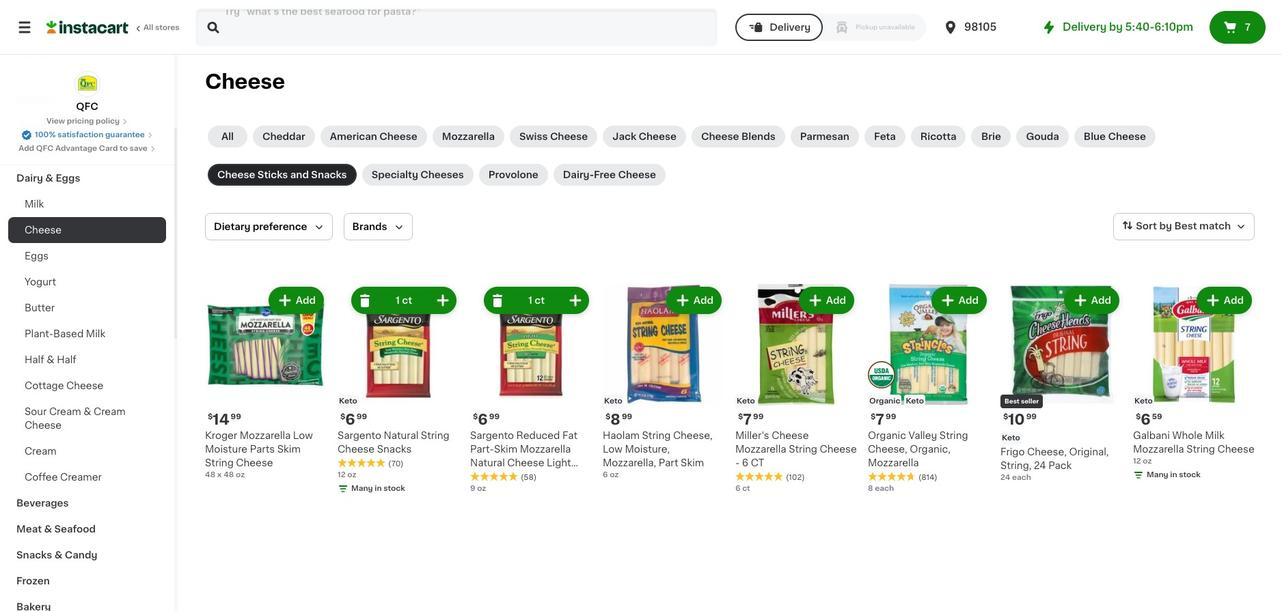 Task type: describe. For each thing, give the bounding box(es) containing it.
0 vertical spatial stock
[[1179, 472, 1201, 479]]

cheese, inside frigo cheese, original, string, 24 pack 24 each
[[1027, 448, 1067, 457]]

oz down sargento natural string cheese snacks
[[347, 472, 356, 479]]

100% satisfaction guarantee
[[35, 131, 145, 139]]

cream link
[[8, 439, 166, 465]]

-
[[735, 459, 740, 468]]

5:40-
[[1125, 22, 1155, 32]]

seafood
[[54, 525, 96, 534]]

beverages link
[[8, 491, 166, 517]]

delivery by 5:40-6:10pm
[[1063, 22, 1193, 32]]

blends
[[742, 132, 776, 141]]

snacks inside snacks & candy link
[[16, 551, 52, 560]]

swiss cheese link
[[510, 126, 598, 148]]

string inside haolam string cheese, low moisture, mozzarella, part skim 6 oz
[[642, 431, 671, 441]]

cream inside 'link'
[[25, 447, 57, 457]]

mozzarella inside galbani whole milk mozzarella string cheese 12 oz
[[1133, 445, 1184, 455]]

cottage
[[25, 381, 64, 391]]

coffee
[[25, 473, 58, 483]]

keto for haolam string cheese, low moisture, mozzarella, part skim
[[604, 398, 622, 405]]

product group containing 10
[[1001, 284, 1122, 484]]

policy
[[96, 118, 120, 125]]

string inside the miller's cheese mozzarella string cheese - 6 ct
[[789, 445, 817, 455]]

2 half from the left
[[57, 355, 76, 365]]

12 oz
[[338, 472, 356, 479]]

14
[[213, 413, 229, 427]]

all for all
[[221, 132, 234, 141]]

delivery for delivery by 5:40-6:10pm
[[1063, 22, 1107, 32]]

creamer
[[60, 473, 102, 483]]

view pricing policy
[[46, 118, 120, 125]]

2 product group from the left
[[338, 284, 459, 498]]

parts
[[250, 445, 275, 455]]

galbani whole milk mozzarella string cheese 12 oz
[[1133, 431, 1255, 465]]

6 inside haolam string cheese, low moisture, mozzarella, part skim 6 oz
[[603, 472, 608, 479]]

view pricing policy link
[[46, 116, 128, 127]]

cheese inside galbani whole milk mozzarella string cheese 12 oz
[[1218, 445, 1255, 455]]

american cheese
[[330, 132, 417, 141]]

2 48 from the left
[[224, 472, 234, 479]]

kroger
[[205, 431, 237, 441]]

6 left the 59 at the bottom of the page
[[1141, 413, 1151, 427]]

sargento for cheese
[[338, 431, 381, 441]]

$ for sargento reduced fat part-skim mozzarella natural cheese light string cheese snacks
[[473, 414, 478, 421]]

skim inside kroger mozzarella low moisture parts skim string cheese 48 x 48 oz
[[277, 445, 301, 455]]

99 for kroger mozzarella low moisture parts skim string cheese
[[231, 414, 241, 421]]

preference
[[253, 222, 307, 232]]

0 vertical spatial 24
[[1034, 461, 1046, 471]]

american
[[330, 132, 377, 141]]

2 horizontal spatial ct
[[742, 485, 750, 493]]

dietary preference button
[[205, 213, 333, 241]]

keto for miller's cheese mozzarella string cheese - 6 ct
[[737, 398, 755, 405]]

galbani
[[1133, 431, 1170, 441]]

ct for reduced
[[535, 296, 545, 306]]

organic,
[[910, 445, 951, 455]]

meat
[[16, 525, 42, 534]]

string inside sargento natural string cheese snacks
[[421, 431, 450, 441]]

& for candy
[[54, 551, 62, 560]]

100%
[[35, 131, 56, 139]]

add for haolam string cheese, low moisture, mozzarella, part skim
[[694, 296, 714, 306]]

product group containing 14
[[205, 284, 327, 481]]

$ inside $ 10 99
[[1003, 414, 1008, 421]]

cheese blends link
[[692, 126, 785, 148]]

cheese, inside haolam string cheese, low moisture, mozzarella, part skim 6 oz
[[673, 431, 713, 441]]

add button for kroger mozzarella low moisture parts skim string cheese
[[270, 288, 323, 313]]

lists
[[38, 47, 62, 57]]

12 inside galbani whole milk mozzarella string cheese 12 oz
[[1133, 458, 1141, 465]]

string inside kroger mozzarella low moisture parts skim string cheese 48 x 48 oz
[[205, 459, 234, 468]]

blue cheese link
[[1074, 126, 1156, 148]]

item badge image
[[868, 361, 895, 389]]

ricotta link
[[911, 126, 966, 148]]

oz inside haolam string cheese, low moisture, mozzarella, part skim 6 oz
[[610, 472, 619, 479]]

0 vertical spatial in
[[1170, 472, 1177, 479]]

snacks inside cheese sticks and snacks link
[[311, 170, 347, 180]]

0 vertical spatial many in stock
[[1147, 472, 1201, 479]]

sort by
[[1136, 222, 1172, 231]]

american cheese link
[[320, 126, 427, 148]]

jack cheese link
[[603, 126, 686, 148]]

98105 button
[[943, 8, 1025, 46]]

feta
[[874, 132, 896, 141]]

keto up 'frigo'
[[1002, 435, 1020, 442]]

each inside frigo cheese, original, string, 24 pack 24 each
[[1012, 474, 1031, 482]]

dietary
[[214, 222, 250, 232]]

haolam
[[603, 431, 640, 441]]

organic for organic valley string cheese, organic, mozzarella
[[868, 431, 906, 441]]

remove sargento reduced fat part-skim mozzarella natural cheese light string cheese snacks image
[[489, 293, 506, 309]]

7 for organic valley string cheese, organic, mozzarella
[[876, 413, 884, 427]]

snacks & candy link
[[8, 543, 166, 569]]

meat & seafood link
[[8, 517, 166, 543]]

skim inside haolam string cheese, low moisture, mozzarella, part skim 6 oz
[[681, 459, 704, 468]]

original,
[[1069, 448, 1109, 457]]

sargento for part-
[[470, 431, 514, 441]]

pricing
[[67, 118, 94, 125]]

and
[[290, 170, 309, 180]]

cheese sticks and snacks link
[[208, 164, 357, 186]]

gouda
[[1026, 132, 1059, 141]]

1 vertical spatial stock
[[384, 485, 405, 493]]

reduced
[[516, 431, 560, 441]]

0 vertical spatial qfc
[[76, 102, 98, 111]]

keto for galbani whole milk mozzarella string cheese
[[1135, 398, 1153, 405]]

1 horizontal spatial many
[[1147, 472, 1169, 479]]

99 inside $ 10 99
[[1026, 414, 1037, 421]]

yogurt link
[[8, 269, 166, 295]]

cheese sticks and snacks
[[217, 170, 347, 180]]

5 product group from the left
[[735, 284, 857, 495]]

7 for miller's cheese mozzarella string cheese - 6 ct
[[743, 413, 752, 427]]

specialty cheeses link
[[362, 164, 474, 186]]

blue cheese
[[1084, 132, 1146, 141]]

0 horizontal spatial many in stock
[[351, 485, 405, 493]]

yogurt
[[25, 278, 56, 287]]

provolone
[[489, 170, 538, 180]]

$ 7 99 for miller's
[[738, 413, 764, 427]]

add button for organic valley string cheese, organic, mozzarella
[[933, 288, 986, 313]]

add for miller's cheese mozzarella string cheese - 6 ct
[[826, 296, 846, 306]]

best seller
[[1005, 398, 1039, 405]]

specialty cheeses
[[372, 170, 464, 180]]

0 horizontal spatial each
[[875, 485, 894, 493]]

0 horizontal spatial eggs
[[25, 252, 49, 261]]

valley
[[909, 431, 937, 441]]

cheese blends
[[701, 132, 776, 141]]

(814)
[[919, 474, 938, 482]]

frozen
[[16, 577, 50, 586]]

whole
[[1172, 431, 1203, 441]]

cheese inside 'link'
[[701, 132, 739, 141]]

$ 6 99 for sargento reduced fat part-skim mozzarella natural cheese light string cheese snacks
[[473, 413, 500, 427]]

recipes link
[[8, 87, 166, 113]]

dairy & eggs link
[[8, 165, 166, 191]]

low inside haolam string cheese, low moisture, mozzarella, part skim 6 oz
[[603, 445, 623, 455]]

cottage cheese
[[25, 381, 103, 391]]

all link
[[208, 126, 247, 148]]

fat
[[563, 431, 578, 441]]

dairy & eggs
[[16, 174, 80, 183]]

$ 6 59
[[1136, 413, 1162, 427]]

sort
[[1136, 222, 1157, 231]]

9 oz
[[470, 485, 486, 493]]

snacks inside sargento reduced fat part-skim mozzarella natural cheese light string cheese snacks
[[541, 472, 575, 482]]

mozzarella,
[[603, 459, 656, 468]]

9
[[470, 485, 475, 493]]

natural inside sargento reduced fat part-skim mozzarella natural cheese light string cheese snacks
[[470, 459, 505, 468]]

$ for haolam string cheese, low moisture, mozzarella, part skim
[[606, 414, 611, 421]]

100% satisfaction guarantee button
[[21, 127, 153, 141]]

1 for reduced
[[528, 296, 532, 306]]

Search field
[[197, 10, 716, 45]]

meat & seafood
[[16, 525, 96, 534]]

seller
[[1021, 398, 1039, 405]]

(70)
[[388, 461, 404, 468]]

Best match Sort by field
[[1114, 213, 1255, 241]]

cheddar link
[[253, 126, 315, 148]]

mozzarella inside sargento reduced fat part-skim mozzarella natural cheese light string cheese snacks
[[520, 445, 571, 455]]

thanksgiving link
[[8, 113, 166, 139]]

instacart logo image
[[46, 19, 128, 36]]

6 down -
[[735, 485, 741, 493]]

0 vertical spatial 8
[[611, 413, 621, 427]]

$ 6 99 for sargento natural string cheese snacks
[[340, 413, 367, 427]]

sargento reduced fat part-skim mozzarella natural cheese light string cheese snacks
[[470, 431, 578, 482]]

0 horizontal spatial milk
[[25, 200, 44, 209]]

10
[[1008, 413, 1025, 427]]

provolone link
[[479, 164, 548, 186]]

& for seafood
[[44, 525, 52, 534]]

moisture,
[[625, 445, 670, 455]]

cream down cottage cheese in the left bottom of the page
[[49, 407, 81, 417]]

low inside kroger mozzarella low moisture parts skim string cheese 48 x 48 oz
[[293, 431, 313, 441]]

cheese inside sargento natural string cheese snacks
[[338, 445, 375, 455]]

$ 10 99
[[1003, 413, 1037, 427]]

8 product group from the left
[[1133, 284, 1255, 484]]

best for best match
[[1175, 222, 1197, 231]]

add for organic valley string cheese, organic, mozzarella
[[959, 296, 979, 306]]

based
[[53, 329, 84, 339]]

add button for frigo cheese, original, string, 24 pack
[[1065, 288, 1118, 313]]



Task type: vqa. For each thing, say whether or not it's contained in the screenshot.
OFFICE
no



Task type: locate. For each thing, give the bounding box(es) containing it.
$ 6 99 up part-
[[473, 413, 500, 427]]

by left 5:40-
[[1109, 22, 1123, 32]]

1 99 from the left
[[231, 414, 241, 421]]

6:10pm
[[1155, 22, 1193, 32]]

$ inside $ 14 99
[[208, 414, 213, 421]]

oz right x
[[236, 472, 245, 479]]

(102)
[[786, 474, 805, 482]]

1 horizontal spatial 8
[[868, 485, 873, 493]]

snacks right and
[[311, 170, 347, 180]]

string inside sargento reduced fat part-skim mozzarella natural cheese light string cheese snacks
[[470, 472, 499, 482]]

3 99 from the left
[[489, 414, 500, 421]]

1 vertical spatial many in stock
[[351, 485, 405, 493]]

increment quantity of sargento natural string cheese snacks image
[[435, 293, 451, 309]]

& down cottage cheese link
[[84, 407, 91, 417]]

$ inside $ 8 99
[[606, 414, 611, 421]]

low
[[293, 431, 313, 441], [603, 445, 623, 455]]

mozzarella inside kroger mozzarella low moisture parts skim string cheese 48 x 48 oz
[[240, 431, 291, 441]]

1 1 ct from the left
[[396, 296, 412, 306]]

1 vertical spatial qfc
[[36, 145, 54, 152]]

ct
[[751, 459, 764, 468]]

$ up miller's
[[738, 414, 743, 421]]

1 horizontal spatial eggs
[[56, 174, 80, 183]]

best for best seller
[[1005, 398, 1020, 405]]

oz right 9 at the left of page
[[477, 485, 486, 493]]

add button for galbani whole milk mozzarella string cheese
[[1198, 288, 1251, 313]]

2 sargento from the left
[[470, 431, 514, 441]]

in down galbani whole milk mozzarella string cheese 12 oz
[[1170, 472, 1177, 479]]

1 horizontal spatial 12
[[1133, 458, 1141, 465]]

1 horizontal spatial $ 6 99
[[473, 413, 500, 427]]

2 $ 7 99 from the left
[[871, 413, 896, 427]]

half down plant-based milk
[[57, 355, 76, 365]]

keto up $ 6 59
[[1135, 398, 1153, 405]]

delivery inside delivery "button"
[[770, 23, 811, 32]]

add button for miller's cheese mozzarella string cheese - 6 ct
[[800, 288, 853, 313]]

0 vertical spatial eggs
[[56, 174, 80, 183]]

1 ct right remove sargento reduced fat part-skim mozzarella natural cheese light string cheese snacks "image"
[[528, 296, 545, 306]]

free
[[594, 170, 616, 180]]

milk inside galbani whole milk mozzarella string cheese 12 oz
[[1205, 431, 1225, 441]]

1 vertical spatial milk
[[86, 329, 105, 339]]

oz down galbani
[[1143, 458, 1152, 465]]

0 vertical spatial best
[[1175, 222, 1197, 231]]

1 right 'remove sargento natural string cheese snacks' icon
[[396, 296, 400, 306]]

natural up (70)
[[384, 431, 419, 441]]

2 horizontal spatial 7
[[1245, 23, 1251, 32]]

$ up sargento natural string cheese snacks
[[340, 414, 345, 421]]

increment quantity of sargento reduced fat part-skim mozzarella natural cheese light string cheese snacks image
[[567, 293, 584, 309]]

5 add button from the left
[[1065, 288, 1118, 313]]

oz
[[1143, 458, 1152, 465], [236, 472, 245, 479], [347, 472, 356, 479], [610, 472, 619, 479], [477, 485, 486, 493]]

cheese, up part
[[673, 431, 713, 441]]

6 add button from the left
[[1198, 288, 1251, 313]]

$ 6 99
[[340, 413, 367, 427], [473, 413, 500, 427]]

swiss cheese
[[520, 132, 588, 141]]

produce
[[16, 148, 58, 157]]

all inside all stores link
[[144, 24, 153, 31]]

service type group
[[736, 14, 926, 41]]

1 vertical spatial organic
[[868, 431, 906, 441]]

miller's
[[735, 431, 769, 441]]

$ up part-
[[473, 414, 478, 421]]

98105
[[964, 22, 997, 32]]

organic inside organic valley string cheese, organic, mozzarella
[[868, 431, 906, 441]]

best inside 'field'
[[1175, 222, 1197, 231]]

99 up sargento natural string cheese snacks
[[357, 414, 367, 421]]

6 right -
[[742, 459, 749, 468]]

skim right parts at bottom
[[277, 445, 301, 455]]

2 vertical spatial milk
[[1205, 431, 1225, 441]]

1 horizontal spatial skim
[[494, 445, 518, 455]]

mozzarella down the reduced
[[520, 445, 571, 455]]

by for delivery
[[1109, 22, 1123, 32]]

eggs down 'advantage'
[[56, 174, 80, 183]]

1 vertical spatial in
[[375, 485, 382, 493]]

string inside galbani whole milk mozzarella string cheese 12 oz
[[1187, 445, 1215, 455]]

by for sort
[[1159, 222, 1172, 231]]

string inside organic valley string cheese, organic, mozzarella
[[940, 431, 968, 441]]

$ 14 99
[[208, 413, 241, 427]]

99 inside $ 8 99
[[622, 414, 632, 421]]

$ for miller's cheese mozzarella string cheese - 6 ct
[[738, 414, 743, 421]]

$ for kroger mozzarella low moisture parts skim string cheese
[[208, 414, 213, 421]]

milk right the based
[[86, 329, 105, 339]]

0 vertical spatial natural
[[384, 431, 419, 441]]

1 horizontal spatial natural
[[470, 459, 505, 468]]

0 vertical spatial low
[[293, 431, 313, 441]]

satisfaction
[[58, 131, 103, 139]]

1 horizontal spatial $ 7 99
[[871, 413, 896, 427]]

6 inside the miller's cheese mozzarella string cheese - 6 ct
[[742, 459, 749, 468]]

keto up $ 8 99
[[604, 398, 622, 405]]

stock down galbani whole milk mozzarella string cheese 12 oz
[[1179, 472, 1201, 479]]

$ 6 99 up sargento natural string cheese snacks
[[340, 413, 367, 427]]

add for frigo cheese, original, string, 24 pack
[[1091, 296, 1111, 306]]

cream down cottage cheese link
[[94, 407, 126, 417]]

0 horizontal spatial sargento
[[338, 431, 381, 441]]

1 sargento from the left
[[338, 431, 381, 441]]

$ for organic valley string cheese, organic, mozzarella
[[871, 414, 876, 421]]

1 vertical spatial many
[[351, 485, 373, 493]]

& for half
[[47, 355, 54, 365]]

99 inside $ 14 99
[[231, 414, 241, 421]]

eggs up yogurt
[[25, 252, 49, 261]]

0 horizontal spatial half
[[25, 355, 44, 365]]

candy
[[65, 551, 97, 560]]

2 $ 6 99 from the left
[[473, 413, 500, 427]]

product group
[[205, 284, 327, 481], [338, 284, 459, 498], [470, 284, 592, 495], [603, 284, 725, 481], [735, 284, 857, 495], [868, 284, 990, 495], [1001, 284, 1122, 484], [1133, 284, 1255, 484]]

ct
[[402, 296, 412, 306], [535, 296, 545, 306], [742, 485, 750, 493]]

6 ct
[[735, 485, 750, 493]]

1 horizontal spatial milk
[[86, 329, 105, 339]]

natural inside sargento natural string cheese snacks
[[384, 431, 419, 441]]

1 for natural
[[396, 296, 400, 306]]

sargento inside sargento natural string cheese snacks
[[338, 431, 381, 441]]

6 product group from the left
[[868, 284, 990, 495]]

$ 7 99 up miller's
[[738, 413, 764, 427]]

1 vertical spatial 12
[[338, 472, 346, 479]]

2 horizontal spatial cheese,
[[1027, 448, 1067, 457]]

cheese inside kroger mozzarella low moisture parts skim string cheese 48 x 48 oz
[[236, 459, 273, 468]]

gouda link
[[1017, 126, 1069, 148]]

7 inside button
[[1245, 23, 1251, 32]]

ct left "increment quantity of sargento reduced fat part-skim mozzarella natural cheese light string cheese snacks" image
[[535, 296, 545, 306]]

all left cheddar
[[221, 132, 234, 141]]

1 horizontal spatial sargento
[[470, 431, 514, 441]]

2 1 ct from the left
[[528, 296, 545, 306]]

& right the dairy
[[45, 174, 53, 183]]

6 down mozzarella,
[[603, 472, 608, 479]]

oz inside kroger mozzarella low moisture parts skim string cheese 48 x 48 oz
[[236, 472, 245, 479]]

keto for sargento natural string cheese snacks
[[339, 398, 357, 405]]

1 vertical spatial eggs
[[25, 252, 49, 261]]

1 horizontal spatial in
[[1170, 472, 1177, 479]]

brands
[[352, 222, 387, 232]]

delivery inside delivery by 5:40-6:10pm link
[[1063, 22, 1107, 32]]

2 horizontal spatial skim
[[681, 459, 704, 468]]

6 $ from the left
[[871, 414, 876, 421]]

keto up miller's
[[737, 398, 755, 405]]

48
[[205, 472, 215, 479], [224, 472, 234, 479]]

add for kroger mozzarella low moisture parts skim string cheese
[[296, 296, 316, 306]]

snacks inside sargento natural string cheese snacks
[[377, 445, 412, 455]]

produce link
[[8, 139, 166, 165]]

1 vertical spatial by
[[1159, 222, 1172, 231]]

milk for galbani whole milk mozzarella string cheese 12 oz
[[1205, 431, 1225, 441]]

mozzarella up the 8 each
[[868, 459, 919, 468]]

0 horizontal spatial 48
[[205, 472, 215, 479]]

$ down best seller on the bottom right of the page
[[1003, 414, 1008, 421]]

7 product group from the left
[[1001, 284, 1122, 484]]

add for galbani whole milk mozzarella string cheese
[[1224, 296, 1244, 306]]

0 horizontal spatial cheese,
[[673, 431, 713, 441]]

$ 7 99
[[738, 413, 764, 427], [871, 413, 896, 427]]

in down sargento natural string cheese snacks
[[375, 485, 382, 493]]

keto up sargento natural string cheese snacks
[[339, 398, 357, 405]]

1 horizontal spatial low
[[603, 445, 623, 455]]

4 product group from the left
[[603, 284, 725, 481]]

organic for organic keto
[[869, 398, 900, 405]]

coffee creamer link
[[8, 465, 166, 491]]

snacks up (70)
[[377, 445, 412, 455]]

(58)
[[521, 474, 537, 482]]

feta link
[[865, 126, 905, 148]]

mozzarella inside organic valley string cheese, organic, mozzarella
[[868, 459, 919, 468]]

8 up haolam
[[611, 413, 621, 427]]

by inside best match sort by 'field'
[[1159, 222, 1172, 231]]

delivery button
[[736, 14, 823, 41]]

6 up sargento natural string cheese snacks
[[345, 413, 355, 427]]

99 up haolam
[[622, 414, 632, 421]]

frigo cheese, original, string, 24 pack 24 each
[[1001, 448, 1109, 482]]

1 1 from the left
[[396, 296, 400, 306]]

1 horizontal spatial cheese,
[[868, 445, 908, 455]]

99 for sargento reduced fat part-skim mozzarella natural cheese light string cheese snacks
[[489, 414, 500, 421]]

1 vertical spatial all
[[221, 132, 234, 141]]

organic left valley
[[868, 431, 906, 441]]

mozzarella up parts at bottom
[[240, 431, 291, 441]]

& for eggs
[[45, 174, 53, 183]]

4 $ from the left
[[606, 414, 611, 421]]

keto up valley
[[906, 398, 924, 405]]

stock down (70)
[[384, 485, 405, 493]]

dairy-free cheese
[[563, 170, 656, 180]]

24 down string,
[[1001, 474, 1010, 482]]

sour cream & cream cheese link
[[8, 399, 166, 439]]

half down plant-
[[25, 355, 44, 365]]

0 horizontal spatial 1
[[396, 296, 400, 306]]

0 horizontal spatial low
[[293, 431, 313, 441]]

jack
[[613, 132, 636, 141]]

1 horizontal spatial half
[[57, 355, 76, 365]]

best
[[1175, 222, 1197, 231], [1005, 398, 1020, 405]]

1 $ 7 99 from the left
[[738, 413, 764, 427]]

1 horizontal spatial each
[[1012, 474, 1031, 482]]

mozzarella link
[[432, 126, 504, 148]]

stores
[[155, 24, 180, 31]]

thanksgiving
[[16, 122, 82, 131]]

frigo
[[1001, 448, 1025, 457]]

each
[[1012, 474, 1031, 482], [875, 485, 894, 493]]

milk right whole
[[1205, 431, 1225, 441]]

sargento up part-
[[470, 431, 514, 441]]

add button for haolam string cheese, low moisture, mozzarella, part skim
[[668, 288, 720, 313]]

0 horizontal spatial all
[[144, 24, 153, 31]]

many in stock down galbani whole milk mozzarella string cheese 12 oz
[[1147, 472, 1201, 479]]

99 for haolam string cheese, low moisture, mozzarella, part skim
[[622, 414, 632, 421]]

all stores
[[144, 24, 180, 31]]

0 vertical spatial all
[[144, 24, 153, 31]]

0 vertical spatial many
[[1147, 472, 1169, 479]]

ct for natural
[[402, 296, 412, 306]]

$ up haolam
[[606, 414, 611, 421]]

1 horizontal spatial qfc
[[76, 102, 98, 111]]

snacks up frozen
[[16, 551, 52, 560]]

skim inside sargento reduced fat part-skim mozzarella natural cheese light string cheese snacks
[[494, 445, 518, 455]]

0 horizontal spatial best
[[1005, 398, 1020, 405]]

x
[[217, 472, 222, 479]]

99 for miller's cheese mozzarella string cheese - 6 ct
[[753, 414, 764, 421]]

0 vertical spatial by
[[1109, 22, 1123, 32]]

parmesan
[[800, 132, 850, 141]]

cheese, up the 8 each
[[868, 445, 908, 455]]

6 99 from the left
[[886, 414, 896, 421]]

best inside product "group"
[[1005, 398, 1020, 405]]

0 horizontal spatial $ 7 99
[[738, 413, 764, 427]]

1 horizontal spatial ct
[[535, 296, 545, 306]]

2 99 from the left
[[357, 414, 367, 421]]

12
[[1133, 458, 1141, 465], [338, 472, 346, 479]]

5 $ from the left
[[738, 414, 743, 421]]

1 horizontal spatial stock
[[1179, 472, 1201, 479]]

7 $ from the left
[[1003, 414, 1008, 421]]

2 $ from the left
[[340, 414, 345, 421]]

half & half
[[25, 355, 76, 365]]

1 horizontal spatial all
[[221, 132, 234, 141]]

milk for plant-based milk
[[86, 329, 105, 339]]

cheese inside sour cream & cream cheese
[[25, 421, 62, 431]]

48 left x
[[205, 472, 215, 479]]

ricotta
[[921, 132, 957, 141]]

haolam string cheese, low moisture, mozzarella, part skim 6 oz
[[603, 431, 713, 479]]

add
[[19, 145, 34, 152], [296, 296, 316, 306], [694, 296, 714, 306], [826, 296, 846, 306], [959, 296, 979, 306], [1091, 296, 1111, 306], [1224, 296, 1244, 306]]

0 horizontal spatial ct
[[402, 296, 412, 306]]

stock
[[1179, 472, 1201, 479], [384, 485, 405, 493]]

$ for sargento natural string cheese snacks
[[340, 414, 345, 421]]

7 button
[[1210, 11, 1266, 44]]

cream
[[49, 407, 81, 417], [94, 407, 126, 417], [25, 447, 57, 457]]

beverages
[[16, 499, 69, 509]]

1 horizontal spatial 1
[[528, 296, 532, 306]]

1 horizontal spatial many in stock
[[1147, 472, 1201, 479]]

remove sargento natural string cheese snacks image
[[357, 293, 373, 309]]

lists link
[[8, 38, 166, 66]]

all left stores
[[144, 24, 153, 31]]

99 right 14
[[231, 414, 241, 421]]

99 down "organic keto"
[[886, 414, 896, 421]]

8
[[611, 413, 621, 427], [868, 485, 873, 493]]

cream up coffee
[[25, 447, 57, 457]]

sargento inside sargento reduced fat part-skim mozzarella natural cheese light string cheese snacks
[[470, 431, 514, 441]]

plant-based milk
[[25, 329, 105, 339]]

0 horizontal spatial by
[[1109, 22, 1123, 32]]

None search field
[[195, 8, 718, 46]]

mozzarella inside the miller's cheese mozzarella string cheese - 6 ct
[[735, 445, 786, 455]]

99 for sargento natural string cheese snacks
[[357, 414, 367, 421]]

sargento natural string cheese snacks
[[338, 431, 450, 455]]

1 horizontal spatial best
[[1175, 222, 1197, 231]]

all for all stores
[[144, 24, 153, 31]]

0 vertical spatial 12
[[1133, 458, 1141, 465]]

mozzarella down galbani
[[1133, 445, 1184, 455]]

0 horizontal spatial $ 6 99
[[340, 413, 367, 427]]

mozzarella up cheeses
[[442, 132, 495, 141]]

3 product group from the left
[[470, 284, 592, 495]]

delivery by 5:40-6:10pm link
[[1041, 19, 1193, 36]]

dairy-
[[563, 170, 594, 180]]

0 horizontal spatial many
[[351, 485, 373, 493]]

1 horizontal spatial 24
[[1034, 461, 1046, 471]]

& up cottage
[[47, 355, 54, 365]]

dairy-free cheese link
[[553, 164, 666, 186]]

by inside delivery by 5:40-6:10pm link
[[1109, 22, 1123, 32]]

skim down the reduced
[[494, 445, 518, 455]]

8 $ from the left
[[1136, 414, 1141, 421]]

0 horizontal spatial skim
[[277, 445, 301, 455]]

1 $ 6 99 from the left
[[340, 413, 367, 427]]

& left candy
[[54, 551, 62, 560]]

$ up kroger
[[208, 414, 213, 421]]

24 left pack
[[1034, 461, 1046, 471]]

0 horizontal spatial delivery
[[770, 23, 811, 32]]

& right the meat on the left of page
[[44, 525, 52, 534]]

part-
[[470, 445, 494, 455]]

sour cream & cream cheese
[[25, 407, 126, 431]]

save
[[130, 145, 148, 152]]

oz inside galbani whole milk mozzarella string cheese 12 oz
[[1143, 458, 1152, 465]]

1 vertical spatial low
[[603, 445, 623, 455]]

8 each
[[868, 485, 894, 493]]

48 right x
[[224, 472, 234, 479]]

7 99 from the left
[[1026, 414, 1037, 421]]

qfc logo image
[[74, 71, 100, 97]]

$ for galbani whole milk mozzarella string cheese
[[1136, 414, 1141, 421]]

0 horizontal spatial 1 ct
[[396, 296, 412, 306]]

oz down mozzarella,
[[610, 472, 619, 479]]

each down string,
[[1012, 474, 1031, 482]]

product group containing 8
[[603, 284, 725, 481]]

1 ct for natural
[[396, 296, 412, 306]]

all inside all link
[[221, 132, 234, 141]]

0 horizontal spatial qfc
[[36, 145, 54, 152]]

best match
[[1175, 222, 1231, 231]]

& inside sour cream & cream cheese
[[84, 407, 91, 417]]

1 horizontal spatial 7
[[876, 413, 884, 427]]

best left 'seller'
[[1005, 398, 1020, 405]]

0 vertical spatial organic
[[869, 398, 900, 405]]

99 for organic valley string cheese, organic, mozzarella
[[886, 414, 896, 421]]

1 ct for reduced
[[528, 296, 545, 306]]

cheese, up pack
[[1027, 448, 1067, 457]]

1 add button from the left
[[270, 288, 323, 313]]

0 horizontal spatial stock
[[384, 485, 405, 493]]

best left match
[[1175, 222, 1197, 231]]

1 product group from the left
[[205, 284, 327, 481]]

ct down miller's
[[742, 485, 750, 493]]

1 vertical spatial each
[[875, 485, 894, 493]]

1 vertical spatial natural
[[470, 459, 505, 468]]

1 right remove sargento reduced fat part-skim mozzarella natural cheese light string cheese snacks "image"
[[528, 296, 532, 306]]

each down organic valley string cheese, organic, mozzarella
[[875, 485, 894, 493]]

eggs link
[[8, 243, 166, 269]]

moisture
[[205, 445, 247, 455]]

1 $ from the left
[[208, 414, 213, 421]]

half & half link
[[8, 347, 166, 373]]

2 1 from the left
[[528, 296, 532, 306]]

1 horizontal spatial delivery
[[1063, 22, 1107, 32]]

12 down sargento natural string cheese snacks
[[338, 472, 346, 479]]

0 vertical spatial each
[[1012, 474, 1031, 482]]

&
[[45, 174, 53, 183], [47, 355, 54, 365], [84, 407, 91, 417], [44, 525, 52, 534], [54, 551, 62, 560]]

many in stock down (70)
[[351, 485, 405, 493]]

0 horizontal spatial 8
[[611, 413, 621, 427]]

milk down the dairy
[[25, 200, 44, 209]]

ct left increment quantity of sargento natural string cheese snacks icon
[[402, 296, 412, 306]]

1 horizontal spatial by
[[1159, 222, 1172, 231]]

0 horizontal spatial 12
[[338, 472, 346, 479]]

skim right part
[[681, 459, 704, 468]]

5 99 from the left
[[753, 414, 764, 421]]

snacks
[[311, 170, 347, 180], [377, 445, 412, 455], [541, 472, 575, 482], [16, 551, 52, 560]]

2 add button from the left
[[668, 288, 720, 313]]

many down "12 oz"
[[351, 485, 373, 493]]

0 horizontal spatial 24
[[1001, 474, 1010, 482]]

$ 8 99
[[606, 413, 632, 427]]

12 down galbani
[[1133, 458, 1141, 465]]

6 up part-
[[478, 413, 488, 427]]

organic keto
[[869, 398, 924, 405]]

1 48 from the left
[[205, 472, 215, 479]]

$ 7 99 down "organic keto"
[[871, 413, 896, 427]]

1 horizontal spatial 48
[[224, 472, 234, 479]]

0 horizontal spatial 7
[[743, 413, 752, 427]]

1 vertical spatial 24
[[1001, 474, 1010, 482]]

cheese, inside organic valley string cheese, organic, mozzarella
[[868, 445, 908, 455]]

milk link
[[8, 191, 166, 217]]

99 up part-
[[489, 414, 500, 421]]

mozzarella up ct
[[735, 445, 786, 455]]

4 add button from the left
[[933, 288, 986, 313]]

$ left the 59 at the bottom of the page
[[1136, 414, 1141, 421]]

3 $ from the left
[[473, 414, 478, 421]]

2 horizontal spatial milk
[[1205, 431, 1225, 441]]

by right sort
[[1159, 222, 1172, 231]]

$ inside $ 6 59
[[1136, 414, 1141, 421]]

1 vertical spatial 8
[[868, 485, 873, 493]]

keto
[[339, 398, 357, 405], [604, 398, 622, 405], [737, 398, 755, 405], [906, 398, 924, 405], [1135, 398, 1153, 405], [1002, 435, 1020, 442]]

organic down item badge image
[[869, 398, 900, 405]]

0 horizontal spatial natural
[[384, 431, 419, 441]]

1 ct right 'remove sargento natural string cheese snacks' icon
[[396, 296, 412, 306]]

1 horizontal spatial 1 ct
[[528, 296, 545, 306]]

$ 7 99 for organic
[[871, 413, 896, 427]]

★★★★★
[[338, 459, 385, 468], [338, 459, 385, 468], [470, 472, 518, 482], [470, 472, 518, 482], [735, 472, 783, 482], [735, 472, 783, 482], [868, 472, 916, 482], [868, 472, 916, 482]]

brands button
[[343, 213, 413, 241]]

sargento up "12 oz"
[[338, 431, 381, 441]]

add qfc advantage card to save link
[[19, 144, 156, 154]]

4 99 from the left
[[622, 414, 632, 421]]

0 horizontal spatial in
[[375, 485, 382, 493]]

delivery for delivery
[[770, 23, 811, 32]]

1 vertical spatial best
[[1005, 398, 1020, 405]]

1 half from the left
[[25, 355, 44, 365]]

0 vertical spatial milk
[[25, 200, 44, 209]]

many down galbani
[[1147, 472, 1169, 479]]

3 add button from the left
[[800, 288, 853, 313]]

add qfc advantage card to save
[[19, 145, 148, 152]]

qfc down the 100%
[[36, 145, 54, 152]]

99 right 10
[[1026, 414, 1037, 421]]

guarantee
[[105, 131, 145, 139]]



